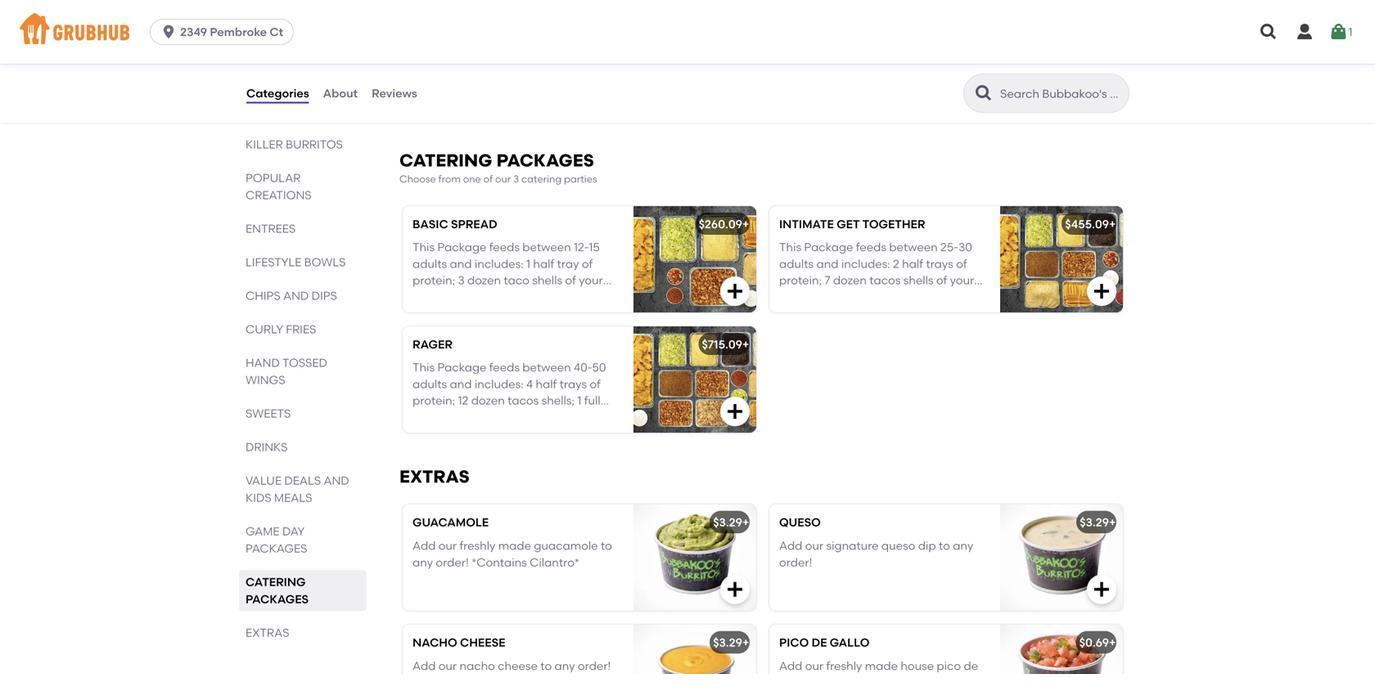 Task type: vqa. For each thing, say whether or not it's contained in the screenshot.
left CHICKEN
no



Task type: describe. For each thing, give the bounding box(es) containing it.
cilantro*
[[530, 556, 580, 570]]

categories button
[[246, 64, 310, 123]]

kids
[[246, 491, 271, 505]]

svg image inside 1 button
[[1329, 22, 1349, 42]]

about
[[323, 86, 358, 100]]

wings
[[246, 373, 285, 387]]

catering
[[521, 173, 562, 185]]

intimate
[[779, 217, 834, 231]]

creations
[[246, 188, 312, 202]]

freshly for pico de gallo
[[826, 660, 862, 673]]

cheese
[[498, 660, 538, 673]]

add our signature queso dip to any order!
[[779, 539, 974, 570]]

2349 pembroke ct
[[180, 25, 283, 39]]

$0.69
[[1080, 636, 1109, 650]]

nacho cheese
[[413, 636, 506, 650]]

gallo
[[830, 636, 870, 650]]

$715.09
[[702, 338, 743, 351]]

0 vertical spatial extras
[[400, 466, 470, 487]]

big
[[814, 44, 832, 57]]

lifestyle bowls
[[246, 255, 346, 269]]

1
[[1349, 25, 1353, 39]]

entrees
[[246, 222, 296, 236]]

catering for catering packages
[[246, 576, 306, 589]]

crew
[[779, 93, 806, 107]]

basic
[[413, 217, 448, 231]]

score
[[779, 44, 811, 57]]

spread
[[451, 217, 497, 231]]

svg image for rager
[[725, 402, 745, 421]]

de
[[964, 660, 978, 673]]

hand
[[246, 356, 280, 370]]

and
[[917, 44, 939, 57]]

catering for catering packages choose from one of our 3 catering parties
[[400, 150, 492, 171]]

rager image
[[634, 326, 757, 433]]

popular
[[246, 171, 301, 185]]

order! for freshly
[[436, 556, 469, 570]]

dip
[[918, 539, 936, 553]]

game day packages
[[246, 525, 307, 556]]

nacho cheese image
[[634, 625, 757, 675]]

about button
[[322, 64, 359, 123]]

$0.69 +
[[1080, 636, 1116, 650]]

2 vertical spatial any
[[555, 660, 575, 673]]

with
[[835, 44, 858, 57]]

get
[[837, 217, 860, 231]]

pembroke
[[210, 25, 267, 39]]

add our freshly made guacamole to any order!    *contains cilantro*
[[413, 539, 612, 570]]

chips and dips
[[246, 289, 337, 303]]

svg image for queso
[[1092, 580, 1112, 600]]

reviews
[[372, 86, 417, 100]]

score big with our crispy and satisfying fries, the ideal game day companion to keep your football crew satisfied!
[[779, 44, 972, 107]]

killer burritos
[[246, 138, 343, 151]]

curly
[[246, 323, 283, 337]]

killer
[[246, 138, 283, 151]]

bowls
[[304, 255, 346, 269]]

value
[[246, 474, 282, 488]]

gameday fries image
[[1001, 9, 1123, 116]]

drinks
[[246, 440, 288, 454]]

packages for catering packages
[[246, 593, 309, 607]]

rager
[[413, 338, 453, 351]]

1 vertical spatial packages
[[246, 542, 307, 556]]

tossed
[[282, 356, 327, 370]]

guacamole
[[413, 516, 489, 530]]

ct
[[270, 25, 283, 39]]

cheese
[[460, 636, 506, 650]]

fries
[[286, 323, 316, 337]]

reviews button
[[371, 64, 418, 123]]

our inside catering packages choose from one of our 3 catering parties
[[495, 173, 511, 185]]

svg image inside the main navigation navigation
[[1259, 22, 1279, 42]]

pico
[[779, 636, 809, 650]]

main navigation navigation
[[0, 0, 1375, 64]]

queso
[[779, 516, 821, 530]]

de
[[812, 636, 827, 650]]

svg image inside 2349 pembroke ct button
[[161, 24, 177, 40]]

to inside score big with our crispy and satisfying fries, the ideal game day companion to keep your football crew satisfied!
[[846, 77, 858, 91]]

one
[[463, 173, 481, 185]]

0 vertical spatial and
[[283, 289, 309, 303]]

$3.29 for add our signature queso dip to any order!
[[1080, 516, 1109, 530]]

any for add our signature queso dip to any order!
[[953, 539, 974, 553]]

companion
[[779, 77, 843, 91]]

any for add our freshly made guacamole to any order!    *contains cilantro*
[[413, 556, 433, 570]]

the
[[864, 60, 882, 74]]

Search Bubbakoo's Burritos search field
[[999, 86, 1124, 102]]

intimate get together
[[779, 217, 926, 231]]

our for add our nacho cheese to any order!
[[439, 660, 457, 673]]

and inside the value deals and kids meals
[[324, 474, 349, 488]]

$3.29 + for add our freshly made guacamole to any order!    *contains cilantro*
[[713, 516, 749, 530]]

nacho
[[413, 636, 457, 650]]

our for add our freshly made house pico de
[[805, 660, 824, 673]]

add for add our nacho cheese to any order!
[[413, 660, 436, 673]]

made for guacamole
[[498, 539, 531, 553]]

add for add our freshly made guacamole to any order!    *contains cilantro*
[[413, 539, 436, 553]]

game
[[246, 525, 280, 539]]

pico de gallo image
[[1001, 625, 1123, 675]]

our for add our signature queso dip to any order!
[[805, 539, 824, 553]]

satisfied!
[[809, 93, 859, 107]]

satisfying
[[779, 60, 832, 74]]

$715.09 +
[[702, 338, 749, 351]]

house
[[901, 660, 934, 673]]

burritos
[[286, 138, 343, 151]]

gameday boneless wings image
[[634, 9, 757, 116]]

catering packages
[[246, 576, 309, 607]]

+ for intimate get together
[[1109, 217, 1116, 231]]

day
[[950, 60, 972, 74]]

curly fries
[[246, 323, 316, 337]]

basic spread image
[[634, 206, 757, 313]]

nacho
[[460, 660, 495, 673]]



Task type: locate. For each thing, give the bounding box(es) containing it.
our inside score big with our crispy and satisfying fries, the ideal game day companion to keep your football crew satisfied!
[[861, 44, 879, 57]]

extras down catering packages
[[246, 626, 289, 640]]

hand tossed wings
[[246, 356, 327, 387]]

order! for signature
[[779, 556, 812, 570]]

ideal
[[885, 60, 912, 74]]

3
[[513, 173, 519, 185]]

and left dips at left top
[[283, 289, 309, 303]]

to
[[846, 77, 858, 91], [601, 539, 612, 553], [939, 539, 950, 553], [541, 660, 552, 673]]

1 horizontal spatial catering
[[400, 150, 492, 171]]

search icon image
[[974, 84, 994, 103]]

score big with our crispy and satisfying fries, the ideal game day companion to keep your football crew satisfied! button
[[770, 9, 1123, 116]]

catering inside catering packages
[[246, 576, 306, 589]]

intimate get together image
[[1001, 206, 1123, 313]]

+ for rager
[[743, 338, 749, 351]]

our down queso
[[805, 539, 824, 553]]

chips
[[246, 289, 281, 303]]

packages for catering packages choose from one of our 3 catering parties
[[497, 150, 594, 171]]

1 horizontal spatial made
[[865, 660, 898, 673]]

1 vertical spatial made
[[865, 660, 898, 673]]

any inside add our freshly made guacamole to any order!    *contains cilantro*
[[413, 556, 433, 570]]

svg image left 1 button
[[1259, 22, 1279, 42]]

1 vertical spatial any
[[413, 556, 433, 570]]

1 vertical spatial extras
[[246, 626, 289, 640]]

order! right cheese
[[578, 660, 611, 673]]

svg image
[[1259, 22, 1279, 42], [725, 402, 745, 421], [725, 580, 745, 600], [1092, 580, 1112, 600]]

add for add our signature queso dip to any order!
[[779, 539, 803, 553]]

$455.09 +
[[1065, 217, 1116, 231]]

any down guacamole on the bottom left of the page
[[413, 556, 433, 570]]

any
[[953, 539, 974, 553], [413, 556, 433, 570], [555, 660, 575, 673]]

catering
[[400, 150, 492, 171], [246, 576, 306, 589]]

together
[[863, 217, 926, 231]]

our left 3
[[495, 173, 511, 185]]

and
[[283, 289, 309, 303], [324, 474, 349, 488]]

of
[[484, 173, 493, 185]]

0 horizontal spatial and
[[283, 289, 309, 303]]

add our freshly made house pico de
[[779, 660, 978, 675]]

2349 pembroke ct button
[[150, 19, 301, 45]]

categories
[[246, 86, 309, 100]]

1 vertical spatial and
[[324, 474, 349, 488]]

0 horizontal spatial any
[[413, 556, 433, 570]]

add inside add our freshly made guacamole to any order!    *contains cilantro*
[[413, 539, 436, 553]]

$3.29
[[713, 516, 743, 530], [1080, 516, 1109, 530], [713, 636, 743, 650]]

fries,
[[835, 60, 861, 74]]

add for add our freshly made house pico de
[[779, 660, 803, 673]]

game
[[915, 60, 948, 74]]

svg image down $715.09 +
[[725, 402, 745, 421]]

packages
[[497, 150, 594, 171], [246, 542, 307, 556], [246, 593, 309, 607]]

order! inside add our signature queso dip to any order!
[[779, 556, 812, 570]]

1 horizontal spatial and
[[324, 474, 349, 488]]

2349
[[180, 25, 207, 39]]

1 horizontal spatial freshly
[[826, 660, 862, 673]]

1 vertical spatial catering
[[246, 576, 306, 589]]

our up the
[[861, 44, 879, 57]]

add down queso
[[779, 539, 803, 553]]

1 horizontal spatial order!
[[578, 660, 611, 673]]

our down nacho cheese at the left
[[439, 660, 457, 673]]

+ for queso
[[1109, 516, 1116, 530]]

pico
[[937, 660, 961, 673]]

$3.29 for add our freshly made guacamole to any order!    *contains cilantro*
[[713, 516, 743, 530]]

0 vertical spatial catering
[[400, 150, 492, 171]]

packages up the catering
[[497, 150, 594, 171]]

to right cheese
[[541, 660, 552, 673]]

our
[[861, 44, 879, 57], [495, 173, 511, 185], [439, 539, 457, 553], [805, 539, 824, 553], [439, 660, 457, 673], [805, 660, 824, 673]]

1 vertical spatial freshly
[[826, 660, 862, 673]]

pico de gallo
[[779, 636, 870, 650]]

add our nacho cheese to any order!
[[413, 660, 611, 673]]

0 horizontal spatial catering
[[246, 576, 306, 589]]

2 horizontal spatial order!
[[779, 556, 812, 570]]

1 horizontal spatial any
[[555, 660, 575, 673]]

$3.29 for add our nacho cheese to any order!
[[713, 636, 743, 650]]

1 button
[[1329, 17, 1353, 47]]

our inside add our signature queso dip to any order!
[[805, 539, 824, 553]]

any right the 'dip'
[[953, 539, 974, 553]]

catering packages choose from one of our 3 catering parties
[[400, 150, 597, 185]]

freshly inside add our freshly made house pico de
[[826, 660, 862, 673]]

crispy
[[882, 44, 914, 57]]

1 horizontal spatial extras
[[400, 466, 470, 487]]

order! down guacamole on the bottom left of the page
[[436, 556, 469, 570]]

+ for basic spread
[[743, 217, 749, 231]]

packages down game
[[246, 542, 307, 556]]

0 vertical spatial packages
[[497, 150, 594, 171]]

our inside add our freshly made house pico de
[[805, 660, 824, 673]]

add inside add our signature queso dip to any order!
[[779, 539, 803, 553]]

extras up guacamole on the bottom left of the page
[[400, 466, 470, 487]]

choose
[[400, 173, 436, 185]]

0 vertical spatial freshly
[[460, 539, 496, 553]]

guacamole image
[[634, 505, 757, 611]]

lifestyle
[[246, 255, 301, 269]]

made up *contains
[[498, 539, 531, 553]]

svg image
[[1295, 22, 1315, 42], [1329, 22, 1349, 42], [161, 24, 177, 40], [1092, 85, 1112, 104], [725, 281, 745, 301], [1092, 281, 1112, 301]]

freshly down gallo
[[826, 660, 862, 673]]

our inside add our freshly made guacamole to any order!    *contains cilantro*
[[439, 539, 457, 553]]

made inside add our freshly made house pico de
[[865, 660, 898, 673]]

football
[[917, 77, 960, 91]]

$260.09
[[699, 217, 743, 231]]

to inside add our freshly made guacamole to any order!    *contains cilantro*
[[601, 539, 612, 553]]

signature
[[826, 539, 879, 553]]

2 horizontal spatial any
[[953, 539, 974, 553]]

add
[[413, 539, 436, 553], [779, 539, 803, 553], [413, 660, 436, 673], [779, 660, 803, 673]]

parties
[[564, 173, 597, 185]]

$3.29 + for add our nacho cheese to any order!
[[713, 636, 749, 650]]

to down fries,
[[846, 77, 858, 91]]

made left 'house'
[[865, 660, 898, 673]]

packages down game day packages
[[246, 593, 309, 607]]

catering up the from
[[400, 150, 492, 171]]

0 vertical spatial any
[[953, 539, 974, 553]]

$3.29 + for add our signature queso dip to any order!
[[1080, 516, 1116, 530]]

deals
[[284, 474, 321, 488]]

dips
[[312, 289, 337, 303]]

*contains
[[472, 556, 527, 570]]

add inside add our freshly made house pico de
[[779, 660, 803, 673]]

catering down game day packages
[[246, 576, 306, 589]]

our for add our freshly made guacamole to any order!    *contains cilantro*
[[439, 539, 457, 553]]

keep
[[860, 77, 887, 91]]

$3.29 +
[[713, 516, 749, 530], [1080, 516, 1116, 530], [713, 636, 749, 650]]

+ for guacamole
[[743, 516, 749, 530]]

freshly up *contains
[[460, 539, 496, 553]]

0 horizontal spatial order!
[[436, 556, 469, 570]]

made inside add our freshly made guacamole to any order!    *contains cilantro*
[[498, 539, 531, 553]]

svg image for guacamole
[[725, 580, 745, 600]]

from
[[439, 173, 461, 185]]

catering inside catering packages choose from one of our 3 catering parties
[[400, 150, 492, 171]]

+ for pico de gallo
[[1109, 636, 1116, 650]]

our down guacamole on the bottom left of the page
[[439, 539, 457, 553]]

+ for nacho cheese
[[743, 636, 749, 650]]

freshly for guacamole
[[460, 539, 496, 553]]

any right cheese
[[555, 660, 575, 673]]

add down nacho
[[413, 660, 436, 673]]

add down pico
[[779, 660, 803, 673]]

any inside add our signature queso dip to any order!
[[953, 539, 974, 553]]

packages inside catering packages choose from one of our 3 catering parties
[[497, 150, 594, 171]]

to inside add our signature queso dip to any order!
[[939, 539, 950, 553]]

sweets
[[246, 407, 291, 421]]

freshly
[[460, 539, 496, 553], [826, 660, 862, 673]]

made
[[498, 539, 531, 553], [865, 660, 898, 673]]

svg image up "$0.69 +"
[[1092, 580, 1112, 600]]

extras
[[400, 466, 470, 487], [246, 626, 289, 640]]

0 horizontal spatial made
[[498, 539, 531, 553]]

value deals and kids meals
[[246, 474, 349, 505]]

order! down queso
[[779, 556, 812, 570]]

and right deals
[[324, 474, 349, 488]]

add down guacamole on the bottom left of the page
[[413, 539, 436, 553]]

queso image
[[1001, 505, 1123, 611]]

our down de
[[805, 660, 824, 673]]

0 horizontal spatial extras
[[246, 626, 289, 640]]

$455.09
[[1065, 217, 1109, 231]]

to right 'guacamole'
[[601, 539, 612, 553]]

to right the 'dip'
[[939, 539, 950, 553]]

order! inside add our freshly made guacamole to any order!    *contains cilantro*
[[436, 556, 469, 570]]

made for house
[[865, 660, 898, 673]]

0 vertical spatial made
[[498, 539, 531, 553]]

guacamole
[[534, 539, 598, 553]]

2 vertical spatial packages
[[246, 593, 309, 607]]

meals
[[274, 491, 312, 505]]

svg image up nacho cheese 'image'
[[725, 580, 745, 600]]

queso
[[882, 539, 916, 553]]

freshly inside add our freshly made guacamole to any order!    *contains cilantro*
[[460, 539, 496, 553]]

0 horizontal spatial freshly
[[460, 539, 496, 553]]



